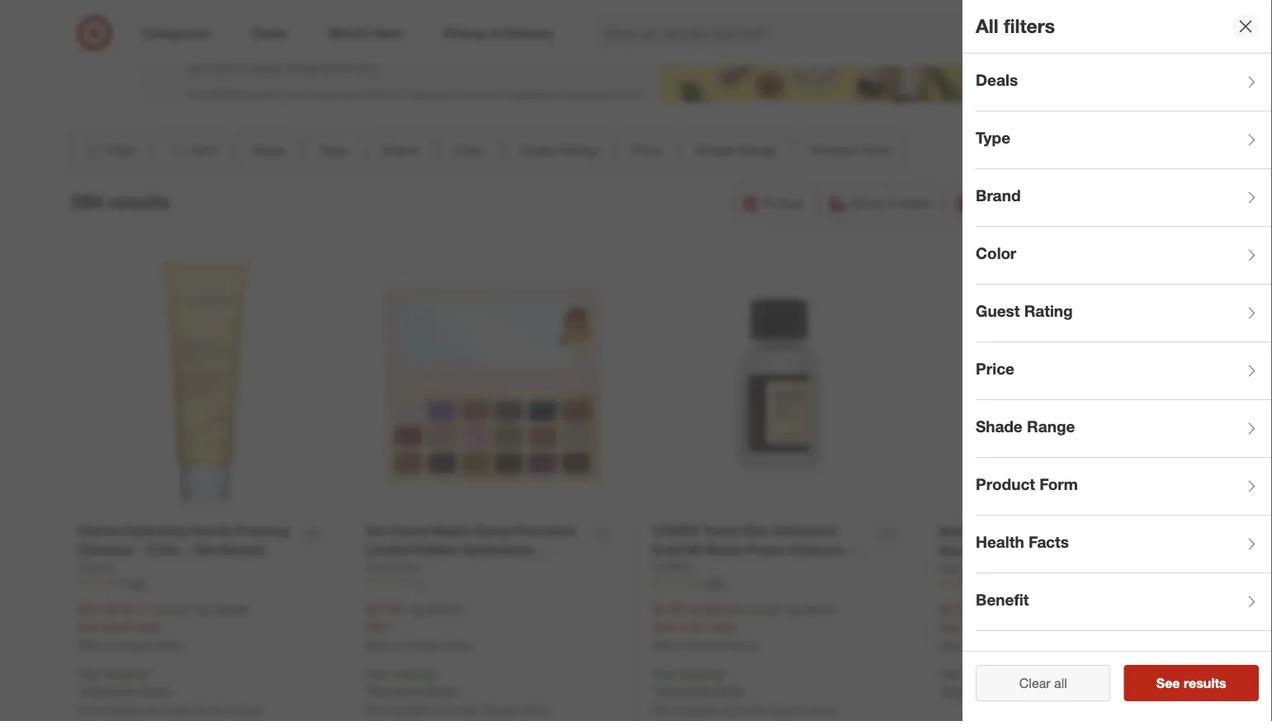 Task type: vqa. For each thing, say whether or not it's contained in the screenshot.
the rightmost at
yes



Task type: locate. For each thing, give the bounding box(es) containing it.
online down /fluid
[[730, 639, 757, 652]]

1 free shipping * * exclusions apply. from the left
[[78, 666, 171, 698]]

1 vertical spatial too
[[365, 560, 383, 574]]

cosrx
[[652, 523, 699, 539], [652, 560, 692, 574]]

2 cosrx from the top
[[652, 560, 692, 574]]

purchased
[[106, 639, 153, 652], [393, 639, 440, 652], [681, 639, 728, 652], [968, 640, 1015, 652]]

- down 'mucin'
[[711, 560, 717, 577]]

1 vertical spatial badescu
[[972, 561, 1018, 575]]

1 horizontal spatial price button
[[976, 343, 1272, 400]]

too
[[365, 523, 387, 539], [365, 560, 383, 574]]

1 horizontal spatial brand
[[976, 186, 1021, 205]]

1 vertical spatial clarins
[[78, 560, 113, 574]]

1 vertical spatial price button
[[976, 343, 1272, 400]]

purchased down $5.71
[[106, 639, 153, 652]]

0 horizontal spatial (
[[120, 602, 123, 617]]

shade range
[[696, 143, 776, 159], [976, 417, 1075, 436]]

cosrx down snail
[[652, 560, 692, 574]]

exclusions for $5.95
[[656, 684, 711, 698]]

clarins inside clarins hydrating gentle foaming cleanser - 4.2oz - ulta beauty
[[78, 523, 122, 539]]

when down "$24.00"
[[78, 639, 103, 652]]

faced for too faced
[[387, 560, 418, 574]]

cosrx link
[[652, 559, 692, 576]]

beauty down herbs
[[1049, 561, 1093, 577]]

1 oz from the left
[[451, 560, 466, 577]]

clarins hydrating gentle foaming cleanser - 4.2oz - ulta beauty image
[[78, 258, 332, 512], [78, 258, 332, 512]]

- left "4.2oz"
[[137, 542, 143, 558]]

clarins for clarins
[[78, 560, 113, 574]]

too faced link
[[365, 559, 418, 576]]

reg down 865 link
[[194, 602, 211, 617]]

shade range inside all filters dialog
[[976, 417, 1075, 436]]

2 horizontal spatial at
[[722, 703, 732, 718]]

2 austin from the left
[[448, 703, 480, 718]]

0 vertical spatial guest rating
[[520, 143, 597, 159]]

purchased up free shipping * exclusions apply. at the right
[[968, 640, 1015, 652]]

2 free shipping * * exclusions apply. from the left
[[365, 666, 458, 698]]

cosrx travel size advanced snail 96 mucin power essence - 1.01 fl oz - ulta beauty image
[[652, 258, 906, 512], [652, 258, 906, 512]]

austin for $27.00
[[448, 703, 480, 718]]

reg inside $24.00 ( $5.71 /ounce ) reg $30.00 sale ends today when purchased online
[[194, 602, 211, 617]]

purchased inside $5.95 ( $5.89 /fluid ounce ) reg $8.50 sale ends today when purchased online
[[681, 639, 728, 652]]

delivery
[[1042, 195, 1090, 212]]

1 horizontal spatial product
[[976, 475, 1035, 494]]

0 horizontal spatial shade
[[696, 143, 734, 159]]

exclusions for $27.00
[[369, 684, 424, 698]]

free shipping * * exclusions apply. for $27.00
[[365, 666, 458, 698]]

clarins up cleanser
[[78, 523, 122, 539]]

price button
[[617, 133, 676, 169], [976, 343, 1272, 400]]

range
[[738, 143, 776, 159], [1027, 417, 1075, 436]]

too faced maple syrup pancakes limited edition eyeshadow palette  - 0.68 oz - ulta beauty image
[[365, 258, 619, 512], [365, 258, 619, 512]]

exclusions apply. link down '$27.00 reg $54.00 sale when purchased online'
[[369, 684, 458, 698]]

0 horizontal spatial product
[[811, 143, 858, 159]]

3 free shipping * * exclusions apply. from the left
[[652, 666, 746, 698]]

0 horizontal spatial color button
[[439, 133, 499, 169]]

deals button inside all filters dialog
[[976, 54, 1272, 111]]

south
[[196, 703, 226, 718], [483, 703, 514, 718], [770, 703, 801, 718]]

when down $5.95
[[652, 639, 678, 652]]

product form up health facts
[[976, 475, 1078, 494]]

results right see
[[1184, 675, 1226, 691]]

0 horizontal spatial guest rating
[[520, 143, 597, 159]]

- right essence
[[847, 542, 853, 558]]

1 vertical spatial color
[[976, 244, 1016, 263]]

0 horizontal spatial color
[[453, 143, 485, 159]]

shipping
[[104, 666, 148, 681], [391, 666, 435, 681], [678, 666, 722, 681], [965, 667, 1010, 682]]

shipping down $24.00 ( $5.71 /ounce ) reg $30.00 sale ends today when purchased online
[[104, 666, 148, 681]]

ends down $5.89
[[678, 619, 703, 634]]

guest rating inside all filters dialog
[[976, 302, 1073, 321]]

0 vertical spatial deals button
[[976, 54, 1272, 111]]

1 horizontal spatial color button
[[976, 227, 1272, 285]]

3 not available at austin south lamar from the left
[[652, 703, 837, 718]]

- left 0.68
[[413, 560, 418, 577]]

deals down search button
[[976, 71, 1018, 90]]

apply. down $5.95 ( $5.89 /fluid ounce ) reg $8.50 sale ends today when purchased online
[[715, 684, 746, 698]]

$8.40
[[984, 602, 1016, 618]]

deals right sort
[[252, 143, 285, 159]]

ounce
[[748, 602, 780, 617]]

price inside all filters dialog
[[976, 360, 1014, 379]]

skincare up herbs
[[1038, 524, 1093, 540]]

mario for mario badescu skincare
[[939, 561, 969, 575]]

not available at austin south lamar
[[78, 703, 262, 718], [365, 703, 549, 718], [652, 703, 837, 718]]

0 horizontal spatial shade range
[[696, 143, 776, 159]]

2 horizontal spatial available
[[674, 703, 719, 718]]

0 vertical spatial price button
[[617, 133, 676, 169]]

not available at austin south lamar for $27.00
[[365, 703, 549, 718]]

when down $27.00 at the left of the page
[[365, 639, 391, 652]]

free shipping * * exclusions apply.
[[78, 666, 171, 698], [365, 666, 458, 698], [652, 666, 746, 698]]

3 available from the left
[[674, 703, 719, 718]]

1 vertical spatial cosrx
[[652, 560, 692, 574]]

badescu
[[979, 524, 1034, 540], [972, 561, 1018, 575]]

0 horizontal spatial results
[[108, 190, 170, 213]]

$8.50
[[806, 602, 834, 617]]

mario down the spray
[[939, 561, 969, 575]]

results
[[108, 190, 170, 213], [1184, 675, 1226, 691]]

free down $5.95
[[652, 666, 675, 681]]

too inside 'too faced maple syrup pancakes limited edition eyeshadow palette  - 0.68 oz - ulta beauty'
[[365, 523, 387, 539]]

1 horizontal spatial available
[[387, 703, 431, 718]]

health facts button
[[976, 516, 1272, 574]]

2 not available at austin south lamar from the left
[[365, 703, 549, 718]]

deals
[[976, 71, 1018, 90], [252, 143, 285, 159]]

2 reg from the left
[[408, 602, 424, 617]]

online inside '$27.00 reg $54.00 sale when purchased online'
[[443, 639, 470, 652]]

1 horizontal spatial rating
[[1024, 302, 1073, 321]]

exclusions apply. link down $24.00 ( $5.71 /ounce ) reg $30.00 sale ends today when purchased online
[[82, 684, 171, 698]]

reg
[[194, 602, 211, 617], [408, 602, 424, 617], [786, 602, 803, 617]]

apply. for $27.00
[[427, 684, 458, 698]]

)
[[188, 602, 191, 617], [780, 602, 783, 617]]

sort
[[192, 143, 217, 159]]

1 vertical spatial product form
[[976, 475, 1078, 494]]

not for $5.95
[[652, 703, 671, 718]]

online inside $5.95 ( $5.89 /fluid ounce ) reg $8.50 sale ends today when purchased online
[[730, 639, 757, 652]]

1 horizontal spatial product form
[[976, 475, 1078, 494]]

0 vertical spatial product form
[[811, 143, 892, 159]]

badescu down with
[[972, 561, 1018, 575]]

purchased inside $24.00 ( $5.71 /ounce ) reg $30.00 sale ends today when purchased online
[[106, 639, 153, 652]]

0 horizontal spatial product form
[[811, 143, 892, 159]]

when
[[78, 639, 103, 652], [365, 639, 391, 652], [652, 639, 678, 652], [939, 640, 965, 652]]

1 horizontal spatial type button
[[976, 111, 1272, 169]]

1 horizontal spatial shade
[[976, 417, 1022, 436]]

1 vertical spatial brand button
[[976, 169, 1272, 227]]

1 vertical spatial product
[[976, 475, 1035, 494]]

today down $5.71
[[132, 619, 161, 634]]

1 not available at austin south lamar from the left
[[78, 703, 262, 718]]

0 vertical spatial guest
[[520, 143, 555, 159]]

(
[[120, 602, 123, 617], [688, 602, 691, 617]]

type
[[976, 128, 1011, 147], [320, 143, 348, 159]]

1 at from the left
[[147, 703, 157, 718]]

( inside $5.95 ( $5.89 /fluid ounce ) reg $8.50 sale ends today when purchased online
[[688, 602, 691, 617]]

mario badescu skincare facial spray with aloe, herbs and rosewater - ulta beauty image
[[939, 258, 1194, 513], [939, 258, 1194, 513]]

faced up 6
[[387, 560, 418, 574]]

pickup
[[763, 195, 803, 212]]

1 cosrx from the top
[[652, 523, 699, 539]]

product form button up facial
[[976, 458, 1272, 516]]

free left the wellness
[[939, 667, 962, 682]]

shipping down $5.95 ( $5.89 /fluid ounce ) reg $8.50 sale ends today when purchased online
[[678, 666, 722, 681]]

584
[[71, 190, 103, 213]]

rating
[[559, 143, 597, 159], [1024, 302, 1073, 321]]

reg left the $8.50
[[786, 602, 803, 617]]

$24.00 ( $5.71 /ounce ) reg $30.00 sale ends today when purchased online
[[78, 601, 249, 652]]

1 vertical spatial faced
[[387, 560, 418, 574]]

beauty
[[221, 542, 266, 558], [508, 560, 552, 577], [750, 560, 794, 577], [1049, 561, 1093, 577]]

3 austin from the left
[[735, 703, 767, 718]]

purchased down $54.00
[[393, 639, 440, 652]]

0 vertical spatial faced
[[391, 523, 429, 539]]

apply. down the wellness
[[1002, 684, 1033, 699]]

when inside '$27.00 reg $54.00 sale when purchased online'
[[365, 639, 391, 652]]

1 horizontal spatial reg
[[408, 602, 424, 617]]

mario inside mario badescu skincare facial spray with aloe, herbs and rosewater - ulta beauty
[[939, 524, 976, 540]]

1 vertical spatial guest
[[976, 302, 1020, 321]]

( right "$24.00"
[[120, 602, 123, 617]]

2 horizontal spatial today
[[994, 620, 1023, 635]]

shipping down $3.50 - $8.40 sale ends today when purchased online
[[965, 667, 1010, 682]]

mario
[[939, 524, 976, 540], [939, 561, 969, 575]]

skincare inside mario badescu skincare facial spray with aloe, herbs and rosewater - ulta beauty
[[1038, 524, 1093, 540]]

2 oz from the left
[[693, 560, 708, 577]]

1 horizontal spatial austin
[[448, 703, 480, 718]]

1 austin from the left
[[160, 703, 193, 718]]

exclusions apply. link down $5.95 ( $5.89 /fluid ounce ) reg $8.50 sale ends today when purchased online
[[656, 684, 746, 698]]

1 vertical spatial guest rating
[[976, 302, 1073, 321]]

beauty down foaming
[[221, 542, 266, 558]]

form
[[861, 143, 892, 159], [1039, 475, 1078, 494]]

2 too from the top
[[365, 560, 383, 574]]

spray
[[939, 542, 975, 559]]

free shipping * * exclusions apply. down $5.95 ( $5.89 /fluid ounce ) reg $8.50 sale ends today when purchased online
[[652, 666, 746, 698]]

clear all button
[[976, 665, 1111, 702]]

0 horizontal spatial reg
[[194, 602, 211, 617]]

0 horizontal spatial not available at austin south lamar
[[78, 703, 262, 718]]

1 horizontal spatial range
[[1027, 417, 1075, 436]]

austin for $5.95
[[735, 703, 767, 718]]

pickup button
[[733, 186, 814, 222]]

1 vertical spatial guest rating button
[[976, 285, 1272, 343]]

online down $54.00
[[443, 639, 470, 652]]

*
[[148, 666, 152, 681], [435, 666, 439, 681], [722, 666, 726, 681], [78, 684, 82, 698], [365, 684, 369, 698], [652, 684, 656, 698], [939, 684, 943, 699]]

* inside free shipping * exclusions apply.
[[939, 684, 943, 699]]

deals button
[[976, 54, 1272, 111], [238, 133, 299, 169]]

today down $8.40
[[994, 620, 1023, 635]]

brand button
[[369, 133, 432, 169], [976, 169, 1272, 227]]

purchased inside $3.50 - $8.40 sale ends today when purchased online
[[968, 640, 1015, 652]]

2 ) from the left
[[780, 602, 783, 617]]

south for $24.00
[[196, 703, 226, 718]]

1 horizontal spatial guest rating button
[[976, 285, 1272, 343]]

1 vertical spatial shade range button
[[976, 400, 1272, 458]]

0 horizontal spatial product form button
[[797, 133, 906, 169]]

wellness standard button
[[976, 631, 1272, 689]]

( for $5.95
[[688, 602, 691, 617]]

guest rating
[[520, 143, 597, 159], [976, 302, 1073, 321]]

product
[[811, 143, 858, 159], [976, 475, 1035, 494]]

- left $8.40
[[975, 602, 980, 618]]

ulta down aloe,
[[1020, 561, 1045, 577]]

lamar for $5.95
[[804, 703, 837, 718]]

ulta down gentle
[[192, 542, 218, 558]]

too faced
[[365, 560, 418, 574]]

clarins down cleanser
[[78, 560, 113, 574]]

product form button up shop
[[797, 133, 906, 169]]

lamar
[[230, 703, 262, 718], [517, 703, 549, 718], [804, 703, 837, 718]]

ends down "$24.00"
[[103, 619, 129, 634]]

- inside $3.50 - $8.40 sale ends today when purchased online
[[975, 602, 980, 618]]

0 horizontal spatial )
[[188, 602, 191, 617]]

results inside button
[[1184, 675, 1226, 691]]

1 lamar from the left
[[230, 703, 262, 718]]

cosrx up snail
[[652, 523, 699, 539]]

2 horizontal spatial reg
[[786, 602, 803, 617]]

1 available from the left
[[99, 703, 144, 718]]

standard
[[1046, 649, 1115, 667]]

0 horizontal spatial price
[[631, 143, 662, 159]]

mario up the spray
[[939, 524, 976, 540]]

apply. down '$27.00 reg $54.00 sale when purchased online'
[[427, 684, 458, 698]]

see
[[1156, 675, 1180, 691]]

0 horizontal spatial guest
[[520, 143, 555, 159]]

1 horizontal spatial guest rating
[[976, 302, 1073, 321]]

1 horizontal spatial today
[[707, 619, 736, 634]]

( inside $24.00 ( $5.71 /ounce ) reg $30.00 sale ends today when purchased online
[[120, 602, 123, 617]]

palette
[[365, 560, 409, 577]]

1 horizontal spatial south
[[483, 703, 514, 718]]

apply. for $24.00
[[140, 684, 171, 698]]

1 horizontal spatial )
[[780, 602, 783, 617]]

2 horizontal spatial not
[[652, 703, 671, 718]]

2 at from the left
[[435, 703, 444, 718]]

1 vertical spatial results
[[1184, 675, 1226, 691]]

1 horizontal spatial deals
[[976, 71, 1018, 90]]

shade
[[696, 143, 734, 159], [976, 417, 1022, 436]]

0 vertical spatial mario
[[939, 524, 976, 540]]

too faced maple syrup pancakes limited edition eyeshadow palette  - 0.68 oz - ulta beauty link
[[365, 521, 580, 577]]

sale down $27.00 at the left of the page
[[365, 619, 387, 634]]

0 horizontal spatial type
[[320, 143, 348, 159]]

2 ( from the left
[[688, 602, 691, 617]]

$3.50
[[939, 602, 972, 618]]

2 mario from the top
[[939, 561, 969, 575]]

free for $5.95
[[652, 666, 675, 681]]

shipping down '$27.00 reg $54.00 sale when purchased online'
[[391, 666, 435, 681]]

beauty inside mario badescu skincare facial spray with aloe, herbs and rosewater - ulta beauty
[[1049, 561, 1093, 577]]

see results button
[[1124, 665, 1259, 702]]

1 horizontal spatial results
[[1184, 675, 1226, 691]]

health facts
[[976, 533, 1069, 552]]

edition
[[415, 542, 459, 558]]

online inside $24.00 ( $5.71 /ounce ) reg $30.00 sale ends today when purchased online
[[156, 639, 182, 652]]

free
[[78, 666, 101, 681], [365, 666, 388, 681], [652, 666, 675, 681], [939, 667, 962, 682]]

2 available from the left
[[387, 703, 431, 718]]

type inside all filters dialog
[[976, 128, 1011, 147]]

3 lamar from the left
[[804, 703, 837, 718]]

faced up limited
[[391, 523, 429, 539]]

2 clarins from the top
[[78, 560, 113, 574]]

sale down $5.95
[[652, 619, 675, 634]]

0 vertical spatial color button
[[439, 133, 499, 169]]

limited
[[365, 542, 412, 558]]

product up shop
[[811, 143, 858, 159]]

1 vertical spatial form
[[1039, 475, 1078, 494]]

3 not from the left
[[652, 703, 671, 718]]

( right $5.95
[[688, 602, 691, 617]]

today inside $3.50 - $8.40 sale ends today when purchased online
[[994, 620, 1023, 635]]

skincare down aloe,
[[1021, 561, 1066, 575]]

3 at from the left
[[722, 703, 732, 718]]

today down /fluid
[[707, 619, 736, 634]]

form up the facts at the bottom of page
[[1039, 475, 1078, 494]]

free shipping * * exclusions apply. down $24.00 ( $5.71 /ounce ) reg $30.00 sale ends today when purchased online
[[78, 666, 171, 698]]

reg inside $5.95 ( $5.89 /fluid ounce ) reg $8.50 sale ends today when purchased online
[[786, 602, 803, 617]]

1 horizontal spatial not
[[365, 703, 383, 718]]

0 horizontal spatial today
[[132, 619, 161, 634]]

beauty down eyeshadow
[[508, 560, 552, 577]]

health
[[976, 533, 1024, 552]]

wellness standard
[[976, 649, 1115, 667]]

1 vertical spatial deals button
[[238, 133, 299, 169]]

clarins
[[78, 523, 122, 539], [78, 560, 113, 574]]

free shipping * * exclusions apply. down '$27.00 reg $54.00 sale when purchased online'
[[365, 666, 458, 698]]

1 too from the top
[[365, 523, 387, 539]]

0 horizontal spatial guest rating button
[[505, 133, 611, 169]]

) down 865 link
[[188, 602, 191, 617]]

product up health
[[976, 475, 1035, 494]]

1 horizontal spatial guest
[[976, 302, 1020, 321]]

guest inside all filters dialog
[[976, 302, 1020, 321]]

maple
[[433, 523, 471, 539]]

1 vertical spatial shade
[[976, 417, 1022, 436]]

foaming
[[235, 523, 289, 539]]

ends inside $24.00 ( $5.71 /ounce ) reg $30.00 sale ends today when purchased online
[[103, 619, 129, 634]]

0 vertical spatial cosrx
[[652, 523, 699, 539]]

form up 'shop in store' button
[[861, 143, 892, 159]]

cosrx for cosrx travel size advanced snail 96 mucin power essence - 1.01 fl oz - ulta beauty
[[652, 523, 699, 539]]

guest
[[520, 143, 555, 159], [976, 302, 1020, 321]]

sale inside $3.50 - $8.40 sale ends today when purchased online
[[939, 620, 962, 635]]

ulta down 'mucin'
[[720, 560, 746, 577]]

0 vertical spatial too
[[365, 523, 387, 539]]

0 horizontal spatial oz
[[451, 560, 466, 577]]

1 vertical spatial deals
[[252, 143, 285, 159]]

shade range button
[[682, 133, 790, 169], [976, 400, 1272, 458]]

exclusions apply. link for $5.95
[[656, 684, 746, 698]]

free down "$24.00"
[[78, 666, 101, 681]]

1 vertical spatial mario
[[939, 561, 969, 575]]

1 horizontal spatial at
[[435, 703, 444, 718]]

sale down "$24.00"
[[78, 619, 100, 634]]

price
[[631, 143, 662, 159], [976, 360, 1014, 379]]

results right 584
[[108, 190, 170, 213]]

1 ( from the left
[[120, 602, 123, 617]]

reg down 6
[[408, 602, 424, 617]]

1 horizontal spatial not available at austin south lamar
[[365, 703, 549, 718]]

shipping for $24.00
[[104, 666, 148, 681]]

2 horizontal spatial free shipping * * exclusions apply.
[[652, 666, 746, 698]]

) down the 1997 link
[[780, 602, 783, 617]]

1 vertical spatial rating
[[1024, 302, 1073, 321]]

1 south from the left
[[196, 703, 226, 718]]

faced inside 'too faced maple syrup pancakes limited edition eyeshadow palette  - 0.68 oz - ulta beauty'
[[391, 523, 429, 539]]

mario badescu skincare facial spray with aloe, herbs and rosewater - ulta beauty
[[939, 524, 1133, 577]]

sort button
[[155, 133, 231, 169]]

cosrx inside the cosrx travel size advanced snail 96 mucin power essence - 1.01 fl oz - ulta beauty
[[652, 523, 699, 539]]

online down the /ounce at the left of the page
[[156, 639, 182, 652]]

- down aloe,
[[1011, 561, 1016, 577]]

clear all
[[1019, 675, 1067, 691]]

1 vertical spatial product form button
[[976, 458, 1272, 516]]

ends down $8.40
[[965, 620, 991, 635]]

0 horizontal spatial at
[[147, 703, 157, 718]]

1997
[[703, 577, 725, 589]]

badescu inside mario badescu skincare facial spray with aloe, herbs and rosewater - ulta beauty
[[979, 524, 1034, 540]]

1 ) from the left
[[188, 602, 191, 617]]

0 vertical spatial shade range button
[[682, 133, 790, 169]]

at for $24.00
[[147, 703, 157, 718]]

1 clarins from the top
[[78, 523, 122, 539]]

2 not from the left
[[365, 703, 383, 718]]

all filters dialog
[[962, 0, 1272, 721]]

when down $3.50
[[939, 640, 965, 652]]

apply. down $24.00 ( $5.71 /ounce ) reg $30.00 sale ends today when purchased online
[[140, 684, 171, 698]]

badescu up with
[[979, 524, 1034, 540]]

product form up shop
[[811, 143, 892, 159]]

day
[[1016, 195, 1038, 212]]

- right "4.2oz"
[[183, 542, 188, 558]]

skincare
[[1038, 524, 1093, 540], [1021, 561, 1066, 575]]

1 not from the left
[[78, 703, 96, 718]]

results for see results
[[1184, 675, 1226, 691]]

oz inside 'too faced maple syrup pancakes limited edition eyeshadow palette  - 0.68 oz - ulta beauty'
[[451, 560, 466, 577]]

search button
[[993, 15, 1033, 54]]

too down limited
[[365, 560, 383, 574]]

ends inside $3.50 - $8.40 sale ends today when purchased online
[[965, 620, 991, 635]]

exclusions apply. link for $24.00
[[82, 684, 171, 698]]

1 reg from the left
[[194, 602, 211, 617]]

0 horizontal spatial range
[[738, 143, 776, 159]]

today inside $24.00 ( $5.71 /ounce ) reg $30.00 sale ends today when purchased online
[[132, 619, 161, 634]]

0 vertical spatial skincare
[[1038, 524, 1093, 540]]

beauty down the power
[[750, 560, 794, 577]]

ulta
[[192, 542, 218, 558], [479, 560, 504, 577], [720, 560, 746, 577], [1020, 561, 1045, 577]]

0 horizontal spatial free shipping * * exclusions apply.
[[78, 666, 171, 698]]

2 horizontal spatial austin
[[735, 703, 767, 718]]

3 reg from the left
[[786, 602, 803, 617]]

purchased down $5.89
[[681, 639, 728, 652]]

fl
[[681, 560, 689, 577]]

too up limited
[[365, 523, 387, 539]]

sale down $3.50
[[939, 620, 962, 635]]

online up clear
[[1018, 640, 1044, 652]]

ulta down eyeshadow
[[479, 560, 504, 577]]

oz right fl
[[693, 560, 708, 577]]

oz right 0.68
[[451, 560, 466, 577]]

range inside all filters dialog
[[1027, 417, 1075, 436]]

not available at austin south lamar for $5.95
[[652, 703, 837, 718]]

at
[[147, 703, 157, 718], [435, 703, 444, 718], [722, 703, 732, 718]]

1 horizontal spatial (
[[688, 602, 691, 617]]

2 south from the left
[[483, 703, 514, 718]]

1 vertical spatial brand
[[976, 186, 1021, 205]]

1 mario from the top
[[939, 524, 976, 540]]

not for $24.00
[[78, 703, 96, 718]]

3 south from the left
[[770, 703, 801, 718]]

exclusions for $24.00
[[82, 684, 137, 698]]

1 horizontal spatial price
[[976, 360, 1014, 379]]

beauty inside clarins hydrating gentle foaming cleanser - 4.2oz - ulta beauty
[[221, 542, 266, 558]]

0 vertical spatial brand button
[[369, 133, 432, 169]]

0 vertical spatial form
[[861, 143, 892, 159]]

available for $27.00
[[387, 703, 431, 718]]

1 vertical spatial skincare
[[1021, 561, 1066, 575]]

free down '$27.00 reg $54.00 sale when purchased online'
[[365, 666, 388, 681]]

1 horizontal spatial product form button
[[976, 458, 1272, 516]]

exclusions apply. link for $27.00
[[369, 684, 458, 698]]



Task type: describe. For each thing, give the bounding box(es) containing it.
facial
[[1096, 524, 1133, 540]]

badescu for mario badescu skincare
[[972, 561, 1018, 575]]

snail
[[652, 542, 683, 558]]

free for $27.00
[[365, 666, 388, 681]]

) inside $5.95 ( $5.89 /fluid ounce ) reg $8.50 sale ends today when purchased online
[[780, 602, 783, 617]]

not for $27.00
[[365, 703, 383, 718]]

faced for too faced maple syrup pancakes limited edition eyeshadow palette  - 0.68 oz - ulta beauty
[[391, 523, 429, 539]]

benefit button
[[976, 574, 1272, 631]]

shade inside all filters dialog
[[976, 417, 1022, 436]]

1997 link
[[652, 576, 906, 590]]

free for $24.00
[[78, 666, 101, 681]]

skincare for mario badescu skincare
[[1021, 561, 1066, 575]]

same day delivery
[[978, 195, 1090, 212]]

apply. for $5.95
[[715, 684, 746, 698]]

when inside $5.95 ( $5.89 /fluid ounce ) reg $8.50 sale ends today when purchased online
[[652, 639, 678, 652]]

ulta inside clarins hydrating gentle foaming cleanser - 4.2oz - ulta beauty
[[192, 542, 218, 558]]

mucin
[[705, 542, 744, 558]]

clarins hydrating gentle foaming cleanser - 4.2oz - ulta beauty link
[[78, 521, 293, 559]]

0 horizontal spatial shade range button
[[682, 133, 790, 169]]

oz inside the cosrx travel size advanced snail 96 mucin power essence - 1.01 fl oz - ulta beauty
[[693, 560, 708, 577]]

clear
[[1019, 675, 1050, 691]]

too for too faced maple syrup pancakes limited edition eyeshadow palette  - 0.68 oz - ulta beauty
[[365, 523, 387, 539]]

brand inside all filters dialog
[[976, 186, 1021, 205]]

at for $27.00
[[435, 703, 444, 718]]

cosrx travel size advanced snail 96 mucin power essence - 1.01 fl oz - ulta beauty
[[652, 523, 853, 577]]

clarins for clarins hydrating gentle foaming cleanser - 4.2oz - ulta beauty
[[78, 523, 122, 539]]

0 horizontal spatial brand
[[383, 143, 418, 159]]

exclusions inside free shipping * exclusions apply.
[[943, 684, 999, 699]]

shop in store button
[[821, 186, 941, 222]]

$5.71
[[123, 602, 152, 617]]

not available at austin south lamar for $24.00
[[78, 703, 262, 718]]

online inside $3.50 - $8.40 sale ends today when purchased online
[[1018, 640, 1044, 652]]

apply. inside free shipping * exclusions apply.
[[1002, 684, 1033, 699]]

filter button
[[71, 133, 148, 169]]

all
[[1054, 675, 1067, 691]]

badescu for mario badescu skincare facial spray with aloe, herbs and rosewater - ulta beauty
[[979, 524, 1034, 540]]

available for $5.95
[[674, 703, 719, 718]]

form inside all filters dialog
[[1039, 475, 1078, 494]]

when inside $3.50 - $8.40 sale ends today when purchased online
[[939, 640, 965, 652]]

eyeshadow
[[463, 542, 534, 558]]

$3.50 - $8.40 sale ends today when purchased online
[[939, 602, 1044, 652]]

cleanser
[[78, 542, 134, 558]]

and
[[1087, 542, 1111, 559]]

0 horizontal spatial type button
[[306, 133, 362, 169]]

/ounce
[[152, 602, 188, 617]]

facts
[[1028, 533, 1069, 552]]

free shipping * * exclusions apply. for $24.00
[[78, 666, 171, 698]]

aloe,
[[1011, 542, 1042, 559]]

free shipping * * exclusions apply. for $5.95
[[652, 666, 746, 698]]

product inside all filters dialog
[[976, 475, 1035, 494]]

$27.00 reg $54.00 sale when purchased online
[[365, 601, 470, 652]]

ulta inside 'too faced maple syrup pancakes limited edition eyeshadow palette  - 0.68 oz - ulta beauty'
[[479, 560, 504, 577]]

lamar for $24.00
[[230, 703, 262, 718]]

cosrx travel size advanced snail 96 mucin power essence - 1.01 fl oz - ulta beauty link
[[652, 521, 868, 577]]

results for 584 results
[[108, 190, 170, 213]]

exclusions apply. link down the wellness
[[943, 684, 1033, 699]]

6 link
[[365, 576, 619, 590]]

rosewater
[[939, 561, 1007, 577]]

see results
[[1156, 675, 1226, 691]]

$24.00
[[78, 601, 117, 617]]

filter
[[107, 143, 136, 159]]

free inside free shipping * exclusions apply.
[[939, 667, 962, 682]]

advertisement region
[[141, 19, 1131, 102]]

sale inside $24.00 ( $5.71 /ounce ) reg $30.00 sale ends today when purchased online
[[78, 619, 100, 634]]

syrup
[[474, 523, 511, 539]]

$5.89
[[691, 602, 719, 617]]

cosrx for cosrx
[[652, 560, 692, 574]]

in
[[886, 195, 897, 212]]

available for $24.00
[[99, 703, 144, 718]]

2 lamar from the left
[[517, 703, 549, 718]]

$27.00
[[365, 601, 404, 617]]

- down eyeshadow
[[469, 560, 475, 577]]

0 horizontal spatial deals button
[[238, 133, 299, 169]]

( for $24.00
[[120, 602, 123, 617]]

filters
[[1004, 15, 1055, 38]]

clarins hydrating gentle foaming cleanser - 4.2oz - ulta beauty
[[78, 523, 289, 558]]

0 horizontal spatial brand button
[[369, 133, 432, 169]]

essence
[[790, 542, 844, 558]]

too faced maple syrup pancakes limited edition eyeshadow palette  - 0.68 oz - ulta beauty
[[365, 523, 576, 577]]

ends inside $5.95 ( $5.89 /fluid ounce ) reg $8.50 sale ends today when purchased online
[[678, 619, 703, 634]]

today inside $5.95 ( $5.89 /fluid ounce ) reg $8.50 sale ends today when purchased online
[[707, 619, 736, 634]]

865
[[129, 577, 145, 589]]

584 results
[[71, 190, 170, 213]]

product form button inside all filters dialog
[[976, 458, 1272, 516]]

free shipping * exclusions apply.
[[939, 667, 1033, 699]]

- inside mario badescu skincare facial spray with aloe, herbs and rosewater - ulta beauty
[[1011, 561, 1016, 577]]

1 vertical spatial color button
[[976, 227, 1272, 285]]

1 horizontal spatial brand button
[[976, 169, 1272, 227]]

too for too faced
[[365, 560, 383, 574]]

skincare for mario badescu skincare facial spray with aloe, herbs and rosewater - ulta beauty
[[1038, 524, 1093, 540]]

same
[[978, 195, 1012, 212]]

1 horizontal spatial shade range button
[[976, 400, 1272, 458]]

hydrating
[[126, 523, 187, 539]]

$5.95 ( $5.89 /fluid ounce ) reg $8.50 sale ends today when purchased online
[[652, 601, 834, 652]]

0 vertical spatial guest rating button
[[505, 133, 611, 169]]

/fluid
[[719, 602, 745, 617]]

0 horizontal spatial deals
[[252, 143, 285, 159]]

865 link
[[78, 576, 332, 590]]

0 vertical spatial shade range
[[696, 143, 776, 159]]

4.2oz
[[146, 542, 179, 558]]

shipping for $27.00
[[391, 666, 435, 681]]

0 vertical spatial color
[[453, 143, 485, 159]]

rating inside all filters dialog
[[1024, 302, 1073, 321]]

What can we help you find? suggestions appear below search field
[[594, 15, 1005, 51]]

south for $5.95
[[770, 703, 801, 718]]

search
[[993, 26, 1033, 43]]

0 horizontal spatial price button
[[617, 133, 676, 169]]

0.68
[[422, 560, 447, 577]]

$5.95
[[652, 601, 684, 617]]

6
[[416, 577, 422, 589]]

same day delivery button
[[947, 186, 1100, 222]]

with
[[979, 542, 1007, 559]]

sponsored
[[1082, 103, 1131, 115]]

) inside $24.00 ( $5.71 /ounce ) reg $30.00 sale ends today when purchased online
[[188, 602, 191, 617]]

$30.00
[[214, 602, 249, 617]]

deals inside all filters dialog
[[976, 71, 1018, 90]]

mario for mario badescu skincare facial spray with aloe, herbs and rosewater - ulta beauty
[[939, 524, 976, 540]]

austin for $24.00
[[160, 703, 193, 718]]

power
[[747, 542, 787, 558]]

shipping inside free shipping * exclusions apply.
[[965, 667, 1010, 682]]

reg inside '$27.00 reg $54.00 sale when purchased online'
[[408, 602, 424, 617]]

color inside all filters dialog
[[976, 244, 1016, 263]]

0 vertical spatial range
[[738, 143, 776, 159]]

purchased inside '$27.00 reg $54.00 sale when purchased online'
[[393, 639, 440, 652]]

0 horizontal spatial rating
[[559, 143, 597, 159]]

herbs
[[1046, 542, 1084, 559]]

all filters
[[976, 15, 1055, 38]]

1.01
[[652, 560, 678, 577]]

carousel region
[[141, 0, 1131, 6]]

size
[[743, 523, 769, 539]]

0 horizontal spatial form
[[861, 143, 892, 159]]

when inside $24.00 ( $5.71 /ounce ) reg $30.00 sale ends today when purchased online
[[78, 639, 103, 652]]

beauty inside the cosrx travel size advanced snail 96 mucin power essence - 1.01 fl oz - ulta beauty
[[750, 560, 794, 577]]

shop
[[851, 195, 883, 212]]

ulta inside mario badescu skincare facial spray with aloe, herbs and rosewater - ulta beauty
[[1020, 561, 1045, 577]]

sale inside '$27.00 reg $54.00 sale when purchased online'
[[365, 619, 387, 634]]

shop in store
[[851, 195, 930, 212]]

mario badescu skincare
[[939, 561, 1066, 575]]

0 vertical spatial product
[[811, 143, 858, 159]]

at for $5.95
[[722, 703, 732, 718]]

sale inside $5.95 ( $5.89 /fluid ounce ) reg $8.50 sale ends today when purchased online
[[652, 619, 675, 634]]

advanced
[[773, 523, 835, 539]]

beauty inside 'too faced maple syrup pancakes limited edition eyeshadow palette  - 0.68 oz - ulta beauty'
[[508, 560, 552, 577]]

ulta inside the cosrx travel size advanced snail 96 mucin power essence - 1.01 fl oz - ulta beauty
[[720, 560, 746, 577]]

mario badescu skincare facial spray with aloe, herbs and rosewater - ulta beauty link
[[939, 522, 1156, 577]]

product form inside all filters dialog
[[976, 475, 1078, 494]]

shipping for $5.95
[[678, 666, 722, 681]]

travel
[[703, 523, 739, 539]]

wellness
[[976, 649, 1042, 667]]

store
[[900, 195, 930, 212]]

clarins link
[[78, 559, 113, 576]]

96
[[687, 542, 701, 558]]



